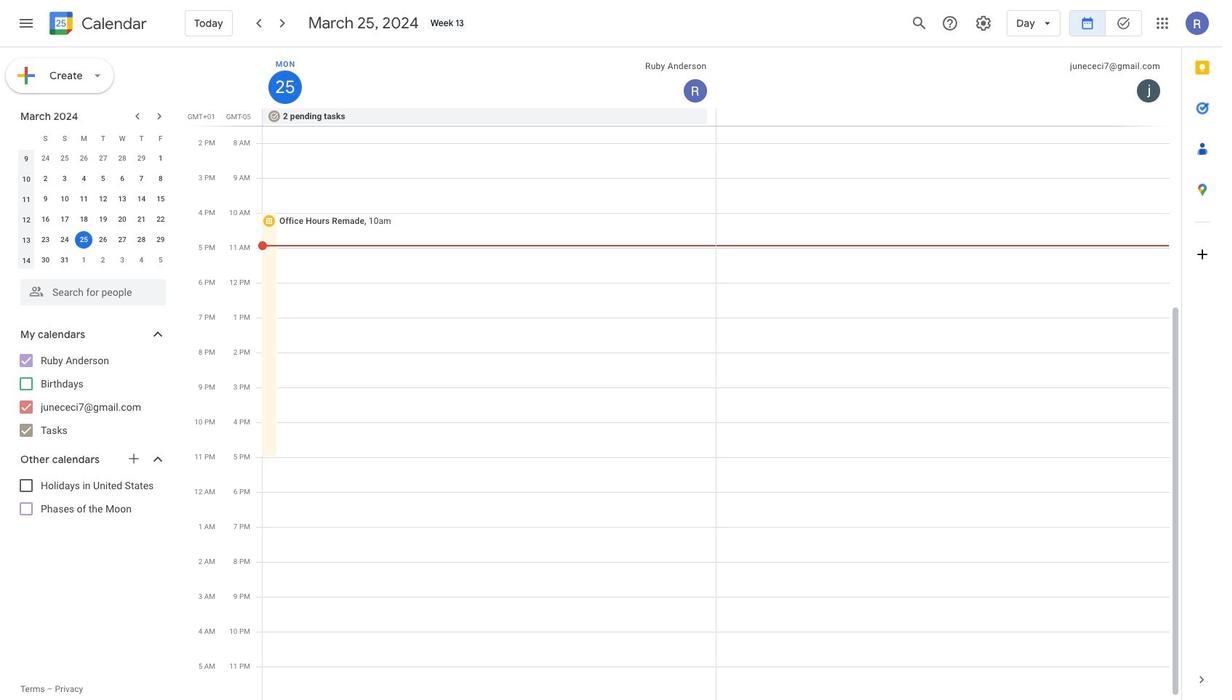 Task type: describe. For each thing, give the bounding box(es) containing it.
26 element
[[94, 231, 112, 249]]

5 element
[[94, 170, 112, 188]]

14 element
[[133, 191, 150, 208]]

24 element
[[56, 231, 73, 249]]

column header inside march 2024 grid
[[17, 128, 36, 148]]

8 element
[[152, 170, 169, 188]]

18 element
[[75, 211, 93, 228]]

27 element
[[114, 231, 131, 249]]

21 element
[[133, 211, 150, 228]]

22 element
[[152, 211, 169, 228]]

2 element
[[37, 170, 54, 188]]

19 element
[[94, 211, 112, 228]]

march 2024 grid
[[14, 128, 170, 271]]

cell inside row group
[[74, 230, 94, 250]]

7 element
[[133, 170, 150, 188]]

16 element
[[37, 211, 54, 228]]

april 4 element
[[133, 252, 150, 269]]

february 27 element
[[94, 150, 112, 167]]

main drawer image
[[17, 15, 35, 32]]

15 element
[[152, 191, 169, 208]]

6 element
[[114, 170, 131, 188]]

february 24 element
[[37, 150, 54, 167]]

calendar element
[[47, 9, 147, 41]]

29 element
[[152, 231, 169, 249]]

february 26 element
[[75, 150, 93, 167]]



Task type: locate. For each thing, give the bounding box(es) containing it.
row
[[256, 108, 1182, 126], [17, 128, 170, 148], [17, 148, 170, 169], [17, 169, 170, 189], [17, 189, 170, 210], [17, 210, 170, 230], [17, 230, 170, 250], [17, 250, 170, 271]]

add other calendars image
[[127, 452, 141, 466]]

30 element
[[37, 252, 54, 269]]

11 element
[[75, 191, 93, 208]]

april 5 element
[[152, 252, 169, 269]]

1 vertical spatial column header
[[17, 128, 36, 148]]

february 29 element
[[133, 150, 150, 167]]

my calendars list
[[3, 349, 180, 442]]

row group
[[17, 148, 170, 271]]

0 vertical spatial column header
[[263, 47, 716, 108]]

31 element
[[56, 252, 73, 269]]

april 2 element
[[94, 252, 112, 269]]

monday, march 25, today element
[[269, 71, 302, 104]]

9 element
[[37, 191, 54, 208]]

february 28 element
[[114, 150, 131, 167]]

april 3 element
[[114, 252, 131, 269]]

1 element
[[152, 150, 169, 167]]

Search for people text field
[[29, 279, 157, 306]]

13 element
[[114, 191, 131, 208]]

grid
[[186, 47, 1182, 701]]

17 element
[[56, 211, 73, 228]]

february 25 element
[[56, 150, 73, 167]]

10 element
[[56, 191, 73, 208]]

1 horizontal spatial column header
[[263, 47, 716, 108]]

25, today element
[[75, 231, 93, 249]]

cell
[[74, 230, 94, 250]]

heading inside calendar element
[[79, 15, 147, 32]]

settings menu image
[[975, 15, 993, 32]]

28 element
[[133, 231, 150, 249]]

april 1 element
[[75, 252, 93, 269]]

tab list
[[1182, 47, 1223, 660]]

column header
[[263, 47, 716, 108], [17, 128, 36, 148]]

0 horizontal spatial column header
[[17, 128, 36, 148]]

3 element
[[56, 170, 73, 188]]

None search field
[[0, 274, 180, 306]]

20 element
[[114, 211, 131, 228]]

row group inside march 2024 grid
[[17, 148, 170, 271]]

12 element
[[94, 191, 112, 208]]

4 element
[[75, 170, 93, 188]]

other calendars list
[[3, 474, 180, 521]]

23 element
[[37, 231, 54, 249]]

heading
[[79, 15, 147, 32]]



Task type: vqa. For each thing, say whether or not it's contained in the screenshot.
the settings corresponding to Notification settings
no



